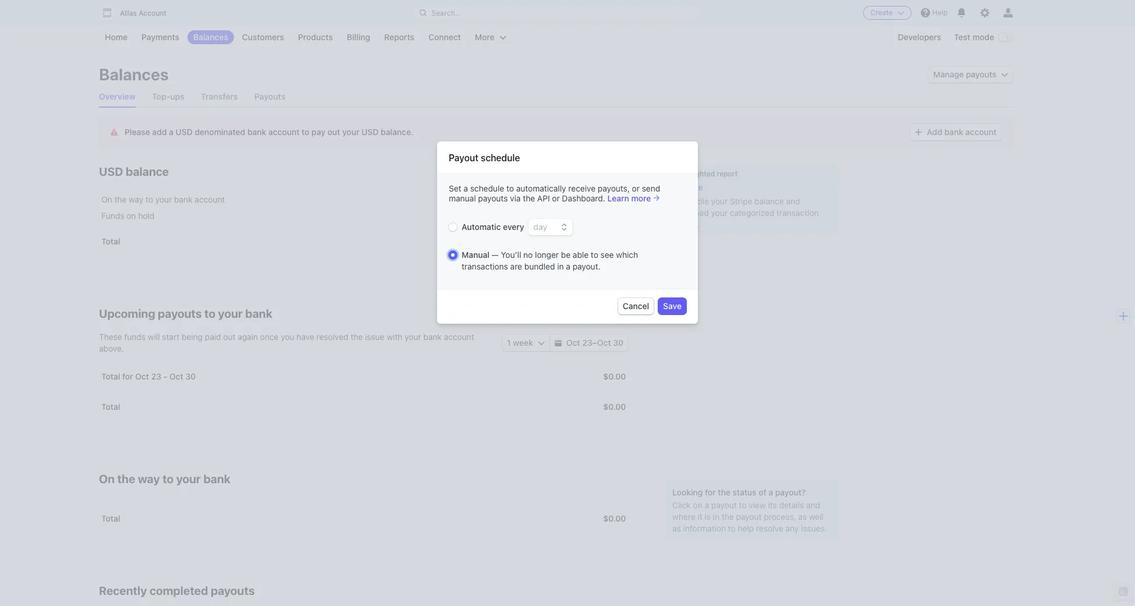 Task type: vqa. For each thing, say whether or not it's contained in the screenshot.
left 23
yes



Task type: locate. For each thing, give the bounding box(es) containing it.
1 grid from the top
[[99, 187, 628, 257]]

2 grid from the top
[[99, 362, 628, 422]]

for down above. on the left of page
[[122, 371, 133, 381]]

the
[[523, 193, 535, 203], [114, 194, 127, 204], [351, 332, 363, 342], [117, 472, 135, 486], [718, 487, 730, 497], [722, 512, 734, 522]]

balances inside 'link'
[[193, 32, 228, 42]]

payouts right completed on the left of page
[[211, 584, 255, 597]]

out right pay
[[328, 127, 340, 137]]

1 row from the top
[[99, 187, 628, 210]]

0 horizontal spatial and
[[786, 196, 800, 206]]

paid
[[205, 332, 221, 342]]

and up the transaction
[[786, 196, 800, 206]]

automatic
[[462, 222, 501, 231]]

funds on hold row
[[99, 205, 628, 226]]

as
[[798, 512, 807, 522], [672, 523, 681, 533]]

svg image right "week"
[[538, 339, 545, 346]]

4 total from the top
[[101, 513, 120, 523]]

0 vertical spatial 30
[[613, 338, 624, 348]]

and up well
[[806, 500, 820, 510]]

0 vertical spatial and
[[786, 196, 800, 206]]

on inside row
[[101, 194, 112, 204]]

well
[[809, 512, 824, 522]]

resolved
[[316, 332, 348, 342]]

grid containing total for
[[99, 362, 628, 422]]

1 horizontal spatial for
[[705, 487, 716, 497]]

on up the "it"
[[693, 500, 703, 510]]

1 horizontal spatial as
[[798, 512, 807, 522]]

way
[[129, 194, 143, 204], [138, 472, 160, 486]]

$0.00 for row containing on the way to your bank account
[[604, 194, 626, 204]]

process,
[[764, 512, 796, 522]]

balances
[[193, 32, 228, 42], [99, 65, 169, 84]]

payments link
[[136, 30, 185, 44]]

out right paid
[[223, 332, 235, 342]]

0 horizontal spatial balances
[[99, 65, 169, 84]]

0 horizontal spatial 23
[[151, 371, 161, 381]]

bank inside these funds will start being paid out again once you have resolved the issue with your bank account above.
[[423, 332, 442, 342]]

balance
[[126, 165, 169, 178], [755, 196, 784, 206]]

for inside "looking for the status of a payout? click on a payout to view its details and where it is in the payout process, as well as information to help resolve any issues."
[[705, 487, 716, 497]]

1 vertical spatial out
[[223, 332, 235, 342]]

balances right payments
[[193, 32, 228, 42]]

0 vertical spatial in
[[557, 261, 564, 271]]

as left well
[[798, 512, 807, 522]]

1 vertical spatial way
[[138, 472, 160, 486]]

in inside "looking for the status of a payout? click on a payout to view its details and where it is in the payout process, as well as information to help resolve any issues."
[[713, 512, 720, 522]]

out
[[328, 127, 340, 137], [223, 332, 235, 342]]

payouts inside popup button
[[966, 69, 997, 79]]

more button
[[469, 30, 512, 44]]

manage payouts
[[933, 69, 997, 79]]

1 vertical spatial on
[[693, 500, 703, 510]]

details
[[779, 500, 804, 510]]

to inside you'll no longer be able to see which transactions are bundled in a payout.
[[591, 250, 598, 259]]

report
[[717, 169, 738, 178]]

payouts,
[[598, 183, 630, 193]]

0 horizontal spatial as
[[672, 523, 681, 533]]

0 vertical spatial balances
[[193, 32, 228, 42]]

as down where
[[672, 523, 681, 533]]

payout up help
[[736, 512, 762, 522]]

cell
[[556, 236, 626, 247]]

manual
[[449, 193, 476, 203]]

it
[[698, 512, 702, 522]]

developers link
[[892, 30, 947, 44]]

with
[[387, 332, 402, 342]]

products link
[[292, 30, 339, 44]]

in down be
[[557, 261, 564, 271]]

1 vertical spatial on
[[99, 472, 115, 486]]

1 horizontal spatial or
[[632, 183, 640, 193]]

2 horizontal spatial usd
[[362, 127, 379, 137]]

account
[[139, 9, 167, 17]]

to inside set a schedule to automatically receive payouts, or send manual payouts via the api or dashboard.
[[506, 183, 514, 193]]

1 vertical spatial schedule
[[470, 183, 504, 193]]

1 vertical spatial in
[[713, 512, 720, 522]]

1 vertical spatial grid
[[99, 362, 628, 422]]

row
[[99, 187, 628, 210], [99, 362, 628, 392], [99, 392, 628, 422], [99, 504, 628, 534]]

connect
[[428, 32, 461, 42]]

a right add
[[169, 127, 173, 137]]

row containing on the way to your bank account
[[99, 187, 628, 210]]

23
[[582, 338, 592, 348], [151, 371, 161, 381]]

usd left balance.
[[362, 127, 379, 137]]

1 vertical spatial balance
[[755, 196, 784, 206]]

payout
[[711, 500, 737, 510], [736, 512, 762, 522]]

learn more
[[608, 193, 651, 203]]

transactions
[[462, 261, 508, 271]]

30 right -
[[185, 371, 196, 381]]

your
[[342, 127, 359, 137], [155, 194, 172, 204], [711, 196, 728, 206], [711, 208, 728, 218], [218, 307, 243, 320], [405, 332, 421, 342], [176, 472, 201, 486]]

your inside these funds will start being paid out again once you have resolved the issue with your bank account above.
[[405, 332, 421, 342]]

its
[[768, 500, 777, 510]]

funds
[[124, 332, 146, 342]]

mode
[[973, 32, 994, 42]]

or left "send"
[[632, 183, 640, 193]]

will
[[148, 332, 160, 342]]

$0.00
[[604, 194, 626, 204], [603, 371, 626, 381], [603, 402, 626, 412], [603, 513, 626, 523]]

balances up overview
[[99, 65, 169, 84]]

again
[[238, 332, 258, 342]]

0 horizontal spatial in
[[557, 261, 564, 271]]

0 vertical spatial grid
[[99, 187, 628, 257]]

1 total from the top
[[101, 236, 120, 246]]

for
[[122, 371, 133, 381], [705, 487, 716, 497]]

bank inside row
[[174, 194, 192, 204]]

download
[[672, 208, 709, 218]]

way inside row
[[129, 194, 143, 204]]

svg image
[[1001, 71, 1008, 78], [111, 128, 118, 135], [538, 339, 545, 346], [555, 339, 562, 346]]

0 horizontal spatial 30
[[185, 371, 196, 381]]

svg image right manage payouts at the top right of the page
[[1001, 71, 1008, 78]]

bank
[[247, 127, 266, 137], [945, 127, 963, 137], [174, 194, 192, 204], [245, 307, 272, 320], [423, 332, 442, 342], [203, 472, 231, 486]]

—
[[490, 250, 501, 259]]

0 horizontal spatial for
[[122, 371, 133, 381]]

0 horizontal spatial out
[[223, 332, 235, 342]]

2 total from the top
[[101, 371, 120, 381]]

on inside row
[[127, 211, 136, 221]]

for inside row
[[122, 371, 133, 381]]

3 total from the top
[[101, 402, 120, 412]]

1 horizontal spatial 30
[[613, 338, 624, 348]]

add bank account
[[927, 127, 997, 137]]

4 row from the top
[[99, 504, 628, 534]]

–
[[592, 338, 597, 348]]

for right looking
[[705, 487, 716, 497]]

you'll no longer be able to see which transactions are bundled in a payout.
[[462, 250, 638, 271]]

cell inside total row
[[556, 236, 626, 247]]

resolve
[[756, 523, 783, 533]]

0 horizontal spatial on
[[127, 211, 136, 221]]

svg image inside the "manage payouts" popup button
[[1001, 71, 1008, 78]]

total for total row
[[101, 236, 120, 246]]

manage payouts button
[[929, 66, 1013, 83]]

balance up categorized
[[755, 196, 784, 206]]

looking for the status of a payout? click on a payout to view its details and where it is in the payout process, as well as information to help resolve any issues.
[[672, 487, 827, 533]]

way for on the way to your bank account
[[129, 194, 143, 204]]

denominated
[[195, 127, 245, 137]]

30 right – on the right bottom of page
[[613, 338, 624, 348]]

2 row from the top
[[99, 362, 628, 392]]

above.
[[99, 343, 124, 353]]

or right 'api'
[[552, 193, 560, 203]]

1 vertical spatial 30
[[185, 371, 196, 381]]

1 horizontal spatial out
[[328, 127, 340, 137]]

$0.00 for fourth row from the top of the page
[[603, 513, 626, 523]]

schedule right payout
[[481, 152, 520, 163]]

1 horizontal spatial and
[[806, 500, 820, 510]]

customers
[[242, 32, 284, 42]]

on the way to your bank
[[99, 472, 231, 486]]

looking
[[672, 487, 703, 497]]

1 horizontal spatial in
[[713, 512, 720, 522]]

1 horizontal spatial balance
[[755, 196, 784, 206]]

schedule left via
[[470, 183, 504, 193]]

1 vertical spatial and
[[806, 500, 820, 510]]

bundled
[[524, 261, 555, 271]]

recently
[[99, 584, 147, 597]]

svg image
[[915, 129, 922, 136]]

0 vertical spatial on
[[127, 211, 136, 221]]

total row
[[99, 226, 628, 257]]

0 vertical spatial for
[[122, 371, 133, 381]]

0 vertical spatial out
[[328, 127, 340, 137]]

tab list
[[99, 86, 1013, 108]]

a down be
[[566, 261, 570, 271]]

row containing total for
[[99, 362, 628, 392]]

a
[[169, 127, 173, 137], [464, 183, 468, 193], [566, 261, 570, 271], [769, 487, 773, 497], [705, 500, 709, 510]]

hold
[[138, 211, 154, 221]]

history.
[[672, 219, 700, 229]]

0 horizontal spatial balance
[[126, 165, 169, 178]]

transfers
[[201, 91, 238, 101]]

the inside row
[[114, 194, 127, 204]]

on left the hold
[[127, 211, 136, 221]]

payouts right manage
[[966, 69, 997, 79]]

total for fourth row from the top of the page
[[101, 513, 120, 523]]

usd right add
[[176, 127, 193, 137]]

usd up 'funds'
[[99, 165, 123, 178]]

for for the
[[705, 487, 716, 497]]

home
[[105, 32, 128, 42]]

0 vertical spatial way
[[129, 194, 143, 204]]

notifications image
[[957, 8, 966, 17]]

grid
[[99, 187, 628, 257], [99, 362, 628, 422]]

payouts left via
[[478, 193, 508, 203]]

payout schedule
[[449, 152, 520, 163]]

or
[[632, 183, 640, 193], [552, 193, 560, 203]]

payout down status
[[711, 500, 737, 510]]

please
[[125, 127, 150, 137]]

1 horizontal spatial 23
[[582, 338, 592, 348]]

highlighted
[[676, 169, 715, 178]]

0 vertical spatial on
[[101, 194, 112, 204]]

receive
[[568, 183, 596, 193]]

1 horizontal spatial on
[[693, 500, 703, 510]]

balance up on the way to your bank account
[[126, 165, 169, 178]]

reports link
[[378, 30, 420, 44]]

the inside these funds will start being paid out again once you have resolved the issue with your bank account above.
[[351, 332, 363, 342]]

-
[[163, 371, 167, 381]]

1 vertical spatial for
[[705, 487, 716, 497]]

on the way to your bank account
[[101, 194, 225, 204]]

in right is
[[713, 512, 720, 522]]

atlas
[[120, 9, 137, 17]]

1 vertical spatial payout
[[736, 512, 762, 522]]

1 horizontal spatial balances
[[193, 32, 228, 42]]

a right set
[[464, 183, 468, 193]]

top-ups
[[152, 91, 185, 101]]

you'll
[[501, 250, 521, 259]]



Task type: describe. For each thing, give the bounding box(es) containing it.
funds on hold
[[101, 211, 154, 221]]

0 horizontal spatial or
[[552, 193, 560, 203]]

home link
[[99, 30, 133, 44]]

every
[[503, 222, 524, 231]]

0 vertical spatial as
[[798, 512, 807, 522]]

1 horizontal spatial usd
[[176, 127, 193, 137]]

grid containing on the way to your bank account
[[99, 187, 628, 257]]

save
[[663, 301, 682, 311]]

being
[[182, 332, 203, 342]]

total for third row
[[101, 402, 120, 412]]

Search… search field
[[413, 6, 699, 20]]

payments
[[142, 32, 179, 42]]

$0.00 for row containing total for
[[603, 371, 626, 381]]

total for oct 23 - oct 30
[[101, 371, 196, 381]]

overview
[[99, 91, 136, 101]]

click
[[672, 500, 691, 510]]

once
[[260, 332, 279, 342]]

1 week button
[[502, 335, 549, 351]]

account inside button
[[966, 127, 997, 137]]

atlas account
[[120, 9, 167, 17]]

payouts
[[254, 91, 286, 101]]

upcoming payouts to your bank
[[99, 307, 272, 320]]

usd balance
[[99, 165, 169, 178]]

have
[[297, 332, 314, 342]]

automatically
[[516, 183, 566, 193]]

reconcile
[[672, 196, 709, 206]]

more
[[475, 32, 495, 42]]

transfers link
[[201, 86, 238, 107]]

a inside set a schedule to automatically receive payouts, or send manual payouts via the api or dashboard.
[[464, 183, 468, 193]]

no
[[523, 250, 533, 259]]

reports
[[384, 32, 414, 42]]

svg image right the 1 week popup button
[[555, 339, 562, 346]]

products
[[298, 32, 333, 42]]

svg image inside the 1 week popup button
[[538, 339, 545, 346]]

to inside row
[[146, 194, 153, 204]]

save button
[[659, 298, 686, 314]]

on for on the way to your bank account
[[101, 194, 112, 204]]

a up is
[[705, 500, 709, 510]]

for for oct
[[122, 371, 133, 381]]

test
[[954, 32, 970, 42]]

these
[[99, 332, 122, 342]]

view
[[749, 500, 766, 510]]

categorized
[[730, 208, 774, 218]]

1 vertical spatial as
[[672, 523, 681, 533]]

1 vertical spatial balances
[[99, 65, 169, 84]]

0 vertical spatial payout
[[711, 500, 737, 510]]

funds
[[101, 211, 124, 221]]

add
[[927, 127, 942, 137]]

top-
[[152, 91, 170, 101]]

a inside you'll no longer be able to see which transactions are bundled in a payout.
[[566, 261, 570, 271]]

account inside these funds will start being paid out again once you have resolved the issue with your bank account above.
[[444, 332, 474, 342]]

0 vertical spatial schedule
[[481, 152, 520, 163]]

1
[[507, 338, 511, 348]]

and inside "looking for the status of a payout? click on a payout to view its details and where it is in the payout process, as well as information to help resolve any issues."
[[806, 500, 820, 510]]

manage
[[933, 69, 964, 79]]

start
[[162, 332, 179, 342]]

and inside highlighted report balance reconcile your stripe balance and download your categorized transaction history.
[[786, 196, 800, 206]]

transaction
[[777, 208, 819, 218]]

please add a usd denominated bank account to pay out your usd balance.
[[125, 127, 413, 137]]

status
[[733, 487, 757, 497]]

connect link
[[423, 30, 467, 44]]

the inside set a schedule to automatically receive payouts, or send manual payouts via the api or dashboard.
[[523, 193, 535, 203]]

learn more link
[[608, 193, 660, 203]]

payout.
[[573, 261, 601, 271]]

0 vertical spatial 23
[[582, 338, 592, 348]]

more
[[631, 193, 651, 203]]

api
[[537, 193, 550, 203]]

set a schedule to automatically receive payouts, or send manual payouts via the api or dashboard.
[[449, 183, 660, 203]]

on for on the way to your bank
[[99, 472, 115, 486]]

out inside these funds will start being paid out again once you have resolved the issue with your bank account above.
[[223, 332, 235, 342]]

week
[[513, 338, 533, 348]]

way for on the way to your bank
[[138, 472, 160, 486]]

dashboard.
[[562, 193, 605, 203]]

is
[[705, 512, 711, 522]]

balance link
[[672, 182, 833, 193]]

test mode
[[954, 32, 994, 42]]

stripe
[[730, 196, 752, 206]]

overview link
[[99, 86, 136, 107]]

payouts up start
[[158, 307, 202, 320]]

balance.
[[381, 127, 413, 137]]

cancel
[[623, 301, 649, 311]]

oct 23 – oct 30
[[566, 338, 624, 348]]

highlighted report balance reconcile your stripe balance and download your categorized transaction history.
[[672, 169, 819, 229]]

search…
[[432, 8, 461, 17]]

you
[[281, 332, 294, 342]]

manual
[[462, 250, 490, 259]]

$0.00 for third row
[[603, 402, 626, 412]]

payouts link
[[254, 86, 286, 107]]

payout?
[[775, 487, 806, 497]]

balances link
[[187, 30, 234, 44]]

billing
[[347, 32, 370, 42]]

3 row from the top
[[99, 392, 628, 422]]

set
[[449, 183, 461, 193]]

top-ups link
[[152, 86, 185, 107]]

issues.
[[801, 523, 827, 533]]

payout
[[449, 152, 479, 163]]

1 vertical spatial 23
[[151, 371, 161, 381]]

create button
[[863, 6, 912, 20]]

in inside you'll no longer be able to see which transactions are bundled in a payout.
[[557, 261, 564, 271]]

bank inside button
[[945, 127, 963, 137]]

these funds will start being paid out again once you have resolved the issue with your bank account above.
[[99, 332, 474, 353]]

schedule inside set a schedule to automatically receive payouts, or send manual payouts via the api or dashboard.
[[470, 183, 504, 193]]

0 vertical spatial balance
[[126, 165, 169, 178]]

longer
[[535, 250, 559, 259]]

billing link
[[341, 30, 376, 44]]

learn
[[608, 193, 629, 203]]

0 horizontal spatial usd
[[99, 165, 123, 178]]

add bank account button
[[911, 124, 1001, 140]]

svg image left please
[[111, 128, 118, 135]]

on inside "looking for the status of a payout? click on a payout to view its details and where it is in the payout process, as well as information to help resolve any issues."
[[693, 500, 703, 510]]

30 inside row
[[185, 371, 196, 381]]

tab list containing overview
[[99, 86, 1013, 108]]

which
[[616, 250, 638, 259]]

a right of at the bottom of the page
[[769, 487, 773, 497]]

pay
[[312, 127, 325, 137]]

add
[[152, 127, 167, 137]]

balance inside highlighted report balance reconcile your stripe balance and download your categorized transaction history.
[[755, 196, 784, 206]]

create
[[870, 8, 893, 17]]

payouts inside set a schedule to automatically receive payouts, or send manual payouts via the api or dashboard.
[[478, 193, 508, 203]]



